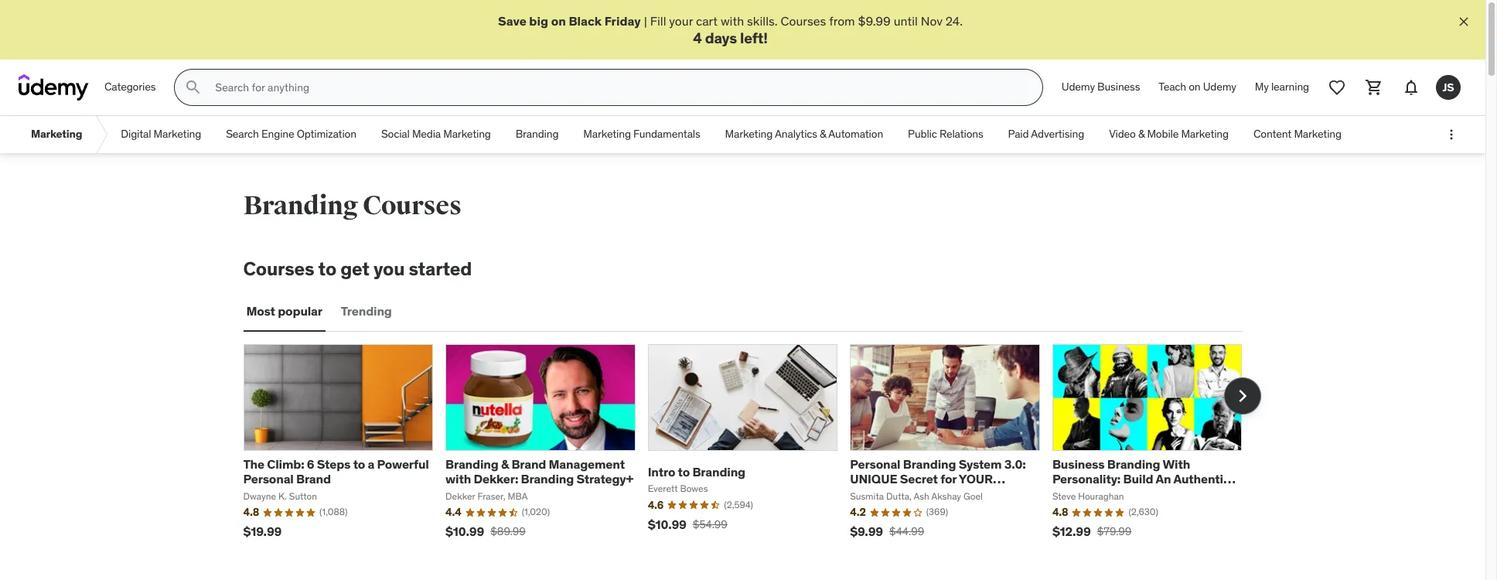 Task type: vqa. For each thing, say whether or not it's contained in the screenshot.
Step to the right
no



Task type: locate. For each thing, give the bounding box(es) containing it.
to right intro
[[678, 464, 690, 479]]

courses up you
[[363, 190, 462, 222]]

0 horizontal spatial brand
[[296, 471, 331, 487]]

1 horizontal spatial with
[[721, 13, 744, 29]]

until
[[894, 13, 918, 29]]

carousel element
[[243, 344, 1261, 550]]

popular
[[278, 304, 322, 319]]

2 horizontal spatial brand
[[1053, 486, 1087, 502]]

3 marketing from the left
[[443, 127, 491, 141]]

courses left from
[[781, 13, 826, 29]]

0 horizontal spatial &
[[501, 456, 509, 472]]

1 horizontal spatial personal
[[850, 456, 901, 472]]

Search for anything text field
[[212, 74, 1024, 101]]

brand inside branding & brand management with dekker: branding strategy+
[[512, 456, 546, 472]]

shopping cart with 0 items image
[[1365, 78, 1384, 97]]

udemy left the my
[[1203, 80, 1237, 94]]

courses
[[781, 13, 826, 29], [363, 190, 462, 222], [243, 257, 314, 281]]

with up 'days'
[[721, 13, 744, 29]]

2 horizontal spatial courses
[[781, 13, 826, 29]]

next image
[[1230, 383, 1255, 408]]

marketing down search for anything 'text field' on the top of page
[[583, 127, 631, 141]]

marketing left analytics
[[725, 127, 773, 141]]

1 horizontal spatial on
[[1189, 80, 1201, 94]]

personality:
[[1053, 471, 1121, 487]]

personal left the 6
[[243, 471, 294, 487]]

branding inside business branding with personality: build an authentic brand
[[1108, 456, 1160, 472]]

friday
[[605, 13, 641, 29]]

1 horizontal spatial udemy
[[1203, 80, 1237, 94]]

the climb: 6 steps to a powerful personal brand
[[243, 456, 429, 487]]

4 marketing from the left
[[583, 127, 631, 141]]

search engine optimization link
[[214, 116, 369, 153]]

0 vertical spatial on
[[551, 13, 566, 29]]

build
[[1124, 471, 1154, 487]]

udemy inside 'link'
[[1062, 80, 1095, 94]]

on
[[551, 13, 566, 29], [1189, 80, 1201, 94]]

digital marketing
[[121, 127, 201, 141]]

courses up most popular
[[243, 257, 314, 281]]

from
[[829, 13, 855, 29]]

big
[[529, 13, 548, 29]]

2 horizontal spatial to
[[678, 464, 690, 479]]

& for video & mobile marketing
[[1138, 127, 1145, 141]]

1 horizontal spatial to
[[353, 456, 365, 472]]

udemy inside "link"
[[1203, 80, 1237, 94]]

on right big
[[551, 13, 566, 29]]

business left "build"
[[1053, 456, 1105, 472]]

nov
[[921, 13, 943, 29]]

to for intro
[[678, 464, 690, 479]]

1 horizontal spatial &
[[820, 127, 826, 141]]

search
[[226, 127, 259, 141]]

success
[[850, 486, 899, 502]]

0 vertical spatial courses
[[781, 13, 826, 29]]

2 marketing from the left
[[154, 127, 201, 141]]

js
[[1443, 80, 1455, 94]]

marketing right content
[[1294, 127, 1342, 141]]

save
[[498, 13, 527, 29]]

0 horizontal spatial with
[[446, 471, 471, 487]]

advertising
[[1031, 127, 1085, 141]]

categories
[[104, 80, 156, 94]]

marketing fundamentals link
[[571, 116, 713, 153]]

0 horizontal spatial courses
[[243, 257, 314, 281]]

1 horizontal spatial courses
[[363, 190, 462, 222]]

your
[[959, 471, 993, 487]]

to
[[318, 257, 337, 281], [353, 456, 365, 472], [678, 464, 690, 479]]

0 vertical spatial business
[[1098, 80, 1140, 94]]

my
[[1255, 80, 1269, 94]]

branding courses
[[243, 190, 462, 222]]

teach on udemy link
[[1150, 69, 1246, 106]]

business up video
[[1098, 80, 1140, 94]]

1 vertical spatial business
[[1053, 456, 1105, 472]]

1 vertical spatial with
[[446, 471, 471, 487]]

personal branding system 3.0: unique secret for your success
[[850, 456, 1026, 502]]

authentic
[[1174, 471, 1230, 487]]

skills.
[[747, 13, 778, 29]]

submit search image
[[184, 78, 203, 97]]

4
[[693, 29, 702, 47]]

& inside branding & brand management with dekker: branding strategy+
[[501, 456, 509, 472]]

with left dekker:
[[446, 471, 471, 487]]

search engine optimization
[[226, 127, 357, 141]]

&
[[820, 127, 826, 141], [1138, 127, 1145, 141], [501, 456, 509, 472]]

strategy+
[[577, 471, 634, 487]]

udemy business link
[[1053, 69, 1150, 106]]

udemy image
[[19, 74, 89, 101]]

24.
[[946, 13, 963, 29]]

teach on udemy
[[1159, 80, 1237, 94]]

content marketing
[[1254, 127, 1342, 141]]

video & mobile marketing link
[[1097, 116, 1241, 153]]

marketing
[[31, 127, 82, 141], [154, 127, 201, 141], [443, 127, 491, 141], [583, 127, 631, 141], [725, 127, 773, 141], [1181, 127, 1229, 141], [1294, 127, 1342, 141]]

marketing left arrow pointing to subcategory menu links image
[[31, 127, 82, 141]]

on right teach at the top
[[1189, 80, 1201, 94]]

marketing right mobile
[[1181, 127, 1229, 141]]

marketing fundamentals
[[583, 127, 700, 141]]

intro
[[648, 464, 675, 479]]

system
[[959, 456, 1002, 472]]

unique
[[850, 471, 898, 487]]

public relations link
[[896, 116, 996, 153]]

personal up 'success'
[[850, 456, 901, 472]]

marketing right media
[[443, 127, 491, 141]]

with inside branding & brand management with dekker: branding strategy+
[[446, 471, 471, 487]]

mobile
[[1147, 127, 1179, 141]]

brand
[[512, 456, 546, 472], [296, 471, 331, 487], [1053, 486, 1087, 502]]

0 horizontal spatial to
[[318, 257, 337, 281]]

on inside "link"
[[1189, 80, 1201, 94]]

most
[[246, 304, 275, 319]]

branding
[[516, 127, 559, 141], [243, 190, 358, 222], [446, 456, 499, 472], [903, 456, 956, 472], [1108, 456, 1160, 472], [693, 464, 746, 479], [521, 471, 574, 487]]

on inside save big on black friday | fill your cart with skills. courses from $9.99 until nov 24. 4 days left!
[[551, 13, 566, 29]]

optimization
[[297, 127, 357, 141]]

brand inside business branding with personality: build an authentic brand
[[1053, 486, 1087, 502]]

2 horizontal spatial &
[[1138, 127, 1145, 141]]

most popular
[[246, 304, 322, 319]]

1 vertical spatial on
[[1189, 80, 1201, 94]]

business inside business branding with personality: build an authentic brand
[[1053, 456, 1105, 472]]

personal
[[850, 456, 901, 472], [243, 471, 294, 487]]

0 horizontal spatial on
[[551, 13, 566, 29]]

paid
[[1008, 127, 1029, 141]]

more subcategory menu links image
[[1444, 127, 1460, 142]]

2 udemy from the left
[[1203, 80, 1237, 94]]

0 vertical spatial with
[[721, 13, 744, 29]]

management
[[549, 456, 625, 472]]

1 udemy from the left
[[1062, 80, 1095, 94]]

to left a
[[353, 456, 365, 472]]

0 horizontal spatial udemy
[[1062, 80, 1095, 94]]

fill
[[650, 13, 666, 29]]

to left get
[[318, 257, 337, 281]]

0 horizontal spatial personal
[[243, 471, 294, 487]]

1 horizontal spatial brand
[[512, 456, 546, 472]]

$9.99
[[858, 13, 891, 29]]

6 marketing from the left
[[1181, 127, 1229, 141]]

digital marketing link
[[109, 116, 214, 153]]

udemy up advertising
[[1062, 80, 1095, 94]]

marketing right "digital" at top
[[154, 127, 201, 141]]

business inside 'link'
[[1098, 80, 1140, 94]]



Task type: describe. For each thing, give the bounding box(es) containing it.
most popular button
[[243, 293, 326, 330]]

days
[[705, 29, 737, 47]]

get
[[340, 257, 370, 281]]

trending
[[341, 304, 392, 319]]

3.0:
[[1005, 456, 1026, 472]]

notifications image
[[1402, 78, 1421, 97]]

black
[[569, 13, 602, 29]]

content marketing link
[[1241, 116, 1354, 153]]

analytics
[[775, 127, 818, 141]]

an
[[1156, 471, 1171, 487]]

courses to get you started
[[243, 257, 472, 281]]

brand inside the climb: 6 steps to a powerful personal brand
[[296, 471, 331, 487]]

intro to branding link
[[648, 464, 746, 479]]

intro to branding
[[648, 464, 746, 479]]

7 marketing from the left
[[1294, 127, 1342, 141]]

to inside the climb: 6 steps to a powerful personal brand
[[353, 456, 365, 472]]

categories button
[[95, 69, 165, 106]]

2 vertical spatial courses
[[243, 257, 314, 281]]

steps
[[317, 456, 351, 472]]

powerful
[[377, 456, 429, 472]]

close image
[[1456, 14, 1472, 29]]

left!
[[740, 29, 768, 47]]

media
[[412, 127, 441, 141]]

a
[[368, 456, 375, 472]]

to for courses
[[318, 257, 337, 281]]

climb:
[[267, 456, 304, 472]]

for
[[941, 471, 957, 487]]

arrow pointing to subcategory menu links image
[[95, 116, 109, 153]]

|
[[644, 13, 647, 29]]

the climb: 6 steps to a powerful personal brand link
[[243, 456, 429, 487]]

courses inside save big on black friday | fill your cart with skills. courses from $9.99 until nov 24. 4 days left!
[[781, 13, 826, 29]]

save big on black friday | fill your cart with skills. courses from $9.99 until nov 24. 4 days left!
[[498, 13, 963, 47]]

branding & brand management with dekker: branding strategy+ link
[[446, 456, 634, 487]]

trending button
[[338, 293, 395, 330]]

social media marketing link
[[369, 116, 503, 153]]

& for branding & brand management with dekker: branding strategy+
[[501, 456, 509, 472]]

engine
[[261, 127, 294, 141]]

branding inside personal branding system 3.0: unique secret for your success
[[903, 456, 956, 472]]

marketing link
[[19, 116, 95, 153]]

marketing analytics & automation link
[[713, 116, 896, 153]]

the
[[243, 456, 265, 472]]

paid advertising link
[[996, 116, 1097, 153]]

6
[[307, 456, 314, 472]]

you
[[374, 257, 405, 281]]

5 marketing from the left
[[725, 127, 773, 141]]

fundamentals
[[634, 127, 700, 141]]

social media marketing
[[381, 127, 491, 141]]

marketing analytics & automation
[[725, 127, 883, 141]]

1 vertical spatial courses
[[363, 190, 462, 222]]

learning
[[1272, 80, 1309, 94]]

branding link
[[503, 116, 571, 153]]

content
[[1254, 127, 1292, 141]]

wishlist image
[[1328, 78, 1347, 97]]

business branding with personality: build an authentic brand
[[1053, 456, 1230, 502]]

branding & brand management with dekker: branding strategy+
[[446, 456, 634, 487]]

personal branding system 3.0: unique secret for your success link
[[850, 456, 1026, 502]]

personal inside the climb: 6 steps to a powerful personal brand
[[243, 471, 294, 487]]

with
[[1163, 456, 1190, 472]]

public
[[908, 127, 937, 141]]

dekker:
[[474, 471, 518, 487]]

teach
[[1159, 80, 1187, 94]]

public relations
[[908, 127, 984, 141]]

your
[[669, 13, 693, 29]]

secret
[[900, 471, 938, 487]]

udemy business
[[1062, 80, 1140, 94]]

with inside save big on black friday | fill your cart with skills. courses from $9.99 until nov 24. 4 days left!
[[721, 13, 744, 29]]

cart
[[696, 13, 718, 29]]

my learning link
[[1246, 69, 1319, 106]]

social
[[381, 127, 410, 141]]

business branding with personality: build an authentic brand link
[[1053, 456, 1236, 502]]

started
[[409, 257, 472, 281]]

my learning
[[1255, 80, 1309, 94]]

1 marketing from the left
[[31, 127, 82, 141]]

video
[[1109, 127, 1136, 141]]

paid advertising
[[1008, 127, 1085, 141]]

automation
[[829, 127, 883, 141]]

js link
[[1430, 69, 1467, 106]]

relations
[[940, 127, 984, 141]]

digital
[[121, 127, 151, 141]]

personal inside personal branding system 3.0: unique secret for your success
[[850, 456, 901, 472]]



